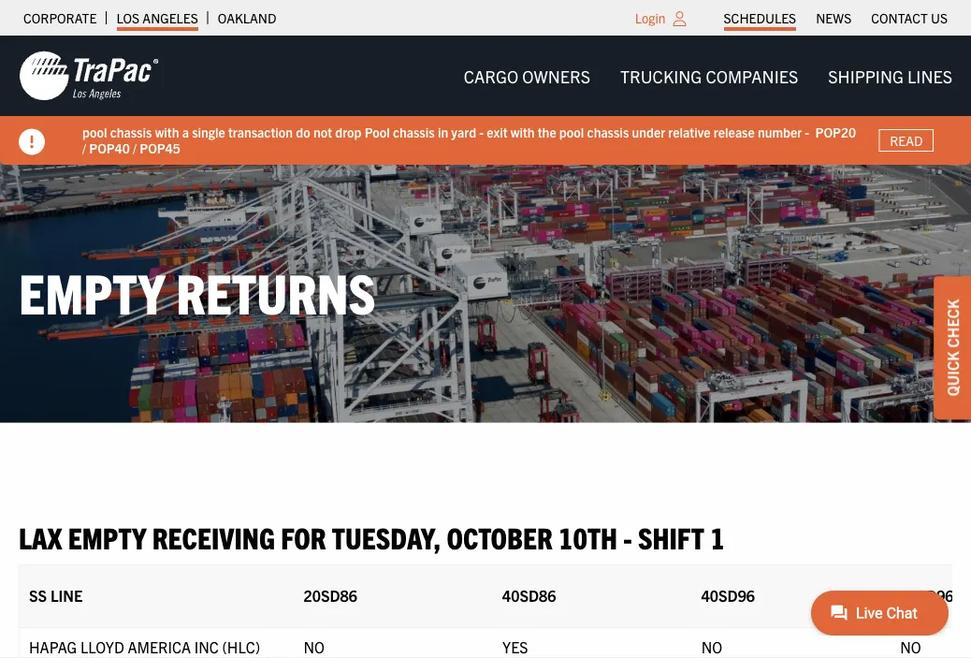 Task type: describe. For each thing, give the bounding box(es) containing it.
quick
[[943, 351, 962, 396]]

transaction
[[228, 124, 293, 141]]

news link
[[816, 5, 852, 31]]

light image
[[674, 11, 687, 26]]

line
[[50, 586, 83, 605]]

oakland link
[[218, 5, 277, 31]]

check
[[943, 299, 962, 348]]

trucking
[[621, 65, 702, 86]]

angeles
[[143, 9, 198, 26]]

companies
[[706, 65, 799, 86]]

40sd96
[[702, 586, 755, 605]]

2 horizontal spatial -
[[805, 124, 810, 141]]

pool
[[365, 124, 390, 141]]

lloyd
[[80, 637, 124, 656]]

2 chassis from the left
[[393, 124, 435, 141]]

1 chassis from the left
[[110, 124, 152, 141]]

release
[[714, 124, 755, 141]]

relative
[[669, 124, 711, 141]]

los
[[116, 9, 140, 26]]

2 pool from the left
[[560, 124, 584, 141]]

returns
[[176, 257, 376, 325]]

3 no from the left
[[901, 637, 922, 656]]

20sd86
[[304, 586, 357, 605]]

october
[[447, 518, 553, 555]]

drop
[[335, 124, 362, 141]]

hapag lloyd america inc (hlc)
[[29, 637, 260, 656]]

lax empty receiving           for tuesday, october 10th              - shift 1
[[19, 518, 725, 555]]

1
[[711, 518, 725, 555]]

(hlc)
[[222, 637, 260, 656]]

inc
[[194, 637, 219, 656]]

login link
[[635, 9, 666, 26]]

in
[[438, 124, 448, 141]]

contact us link
[[872, 5, 948, 31]]

ss
[[29, 586, 47, 605]]

menu bar containing schedules
[[714, 5, 958, 31]]

read link
[[880, 129, 934, 152]]

cargo
[[464, 65, 519, 86]]

owners
[[523, 65, 591, 86]]

2 / from the left
[[133, 139, 137, 156]]

quick check link
[[934, 276, 972, 420]]

yard
[[451, 124, 476, 141]]

contact
[[872, 9, 928, 26]]

do
[[296, 124, 310, 141]]

number
[[758, 124, 802, 141]]

read
[[890, 132, 923, 149]]

schedules link
[[724, 5, 797, 31]]

schedules
[[724, 9, 797, 26]]

yes
[[503, 637, 528, 656]]



Task type: locate. For each thing, give the bounding box(es) containing it.
with left the
[[511, 124, 535, 141]]

los angeles link
[[116, 5, 198, 31]]

/ right pop40 at the left top of the page
[[133, 139, 137, 156]]

corporate
[[23, 9, 97, 26]]

banner containing cargo owners
[[0, 36, 972, 165]]

1 horizontal spatial no
[[702, 637, 723, 656]]

quick check
[[943, 299, 962, 396]]

- left exit
[[479, 124, 484, 141]]

chassis
[[110, 124, 152, 141], [393, 124, 435, 141], [587, 124, 629, 141]]

1 horizontal spatial chassis
[[393, 124, 435, 141]]

45sd96
[[901, 586, 954, 605]]

cargo owners link
[[449, 57, 606, 95]]

not
[[313, 124, 332, 141]]

tuesday,
[[332, 518, 441, 555]]

the
[[538, 124, 557, 141]]

no
[[304, 637, 325, 656], [702, 637, 723, 656], [901, 637, 922, 656]]

ss line
[[29, 586, 83, 605]]

0 horizontal spatial /
[[82, 139, 86, 156]]

trucking companies link
[[606, 57, 814, 95]]

2 horizontal spatial no
[[901, 637, 922, 656]]

empty returns
[[19, 257, 376, 325]]

menu bar up relative
[[449, 57, 968, 95]]

-
[[479, 124, 484, 141], [805, 124, 810, 141], [624, 518, 632, 555]]

1 with from the left
[[155, 124, 179, 141]]

pool chassis with a single transaction  do not drop pool chassis in yard -  exit with the pool chassis under relative release number -  pop20 / pop40 / pop45
[[82, 124, 856, 156]]

0 horizontal spatial with
[[155, 124, 179, 141]]

shift
[[638, 518, 705, 555]]

a
[[182, 124, 189, 141]]

pop45
[[140, 139, 180, 156]]

2 with from the left
[[511, 124, 535, 141]]

los angeles
[[116, 9, 198, 26]]

10th
[[559, 518, 618, 555]]

menu bar
[[714, 5, 958, 31], [449, 57, 968, 95]]

/ left pop40 at the left top of the page
[[82, 139, 86, 156]]

1 horizontal spatial pool
[[560, 124, 584, 141]]

0 horizontal spatial chassis
[[110, 124, 152, 141]]

- right 10th
[[624, 518, 632, 555]]

pop40
[[89, 139, 130, 156]]

/
[[82, 139, 86, 156], [133, 139, 137, 156]]

receiving
[[152, 518, 275, 555]]

with left a
[[155, 124, 179, 141]]

3 chassis from the left
[[587, 124, 629, 141]]

0 horizontal spatial -
[[479, 124, 484, 141]]

us
[[931, 9, 948, 26]]

with
[[155, 124, 179, 141], [511, 124, 535, 141]]

chassis left in
[[393, 124, 435, 141]]

corporate link
[[23, 5, 97, 31]]

shipping lines link
[[814, 57, 968, 95]]

2 horizontal spatial chassis
[[587, 124, 629, 141]]

exit
[[487, 124, 508, 141]]

0 horizontal spatial pool
[[82, 124, 107, 141]]

contact us
[[872, 9, 948, 26]]

pop20
[[816, 124, 856, 141]]

news
[[816, 9, 852, 26]]

trucking companies
[[621, 65, 799, 86]]

no down 20sd86
[[304, 637, 325, 656]]

chassis left under
[[587, 124, 629, 141]]

empty
[[19, 257, 165, 325]]

1 pool from the left
[[82, 124, 107, 141]]

0 vertical spatial menu bar
[[714, 5, 958, 31]]

shipping
[[829, 65, 904, 86]]

under
[[632, 124, 666, 141]]

menu bar containing cargo owners
[[449, 57, 968, 95]]

hapag
[[29, 637, 77, 656]]

- right number
[[805, 124, 810, 141]]

single
[[192, 124, 225, 141]]

1 vertical spatial menu bar
[[449, 57, 968, 95]]

oakland
[[218, 9, 277, 26]]

banner
[[0, 36, 972, 165]]

lines
[[908, 65, 953, 86]]

solid image
[[19, 129, 45, 155]]

2 no from the left
[[702, 637, 723, 656]]

1 / from the left
[[82, 139, 86, 156]]

40sd86
[[503, 586, 556, 605]]

cargo owners
[[464, 65, 591, 86]]

america
[[128, 637, 191, 656]]

pool right the
[[560, 124, 584, 141]]

1 horizontal spatial with
[[511, 124, 535, 141]]

chassis left a
[[110, 124, 152, 141]]

pool down los angeles image
[[82, 124, 107, 141]]

1 no from the left
[[304, 637, 325, 656]]

shipping lines
[[829, 65, 953, 86]]

1 horizontal spatial -
[[624, 518, 632, 555]]

no down 45sd96
[[901, 637, 922, 656]]

login
[[635, 9, 666, 26]]

1 horizontal spatial /
[[133, 139, 137, 156]]

pool
[[82, 124, 107, 141], [560, 124, 584, 141]]

los angeles image
[[19, 50, 159, 102]]

empty
[[68, 518, 146, 555]]

for
[[281, 518, 326, 555]]

lax
[[19, 518, 62, 555]]

0 horizontal spatial no
[[304, 637, 325, 656]]

menu bar up 'shipping'
[[714, 5, 958, 31]]

no down 40sd96
[[702, 637, 723, 656]]



Task type: vqa. For each thing, say whether or not it's contained in the screenshot.
third the chassis
yes



